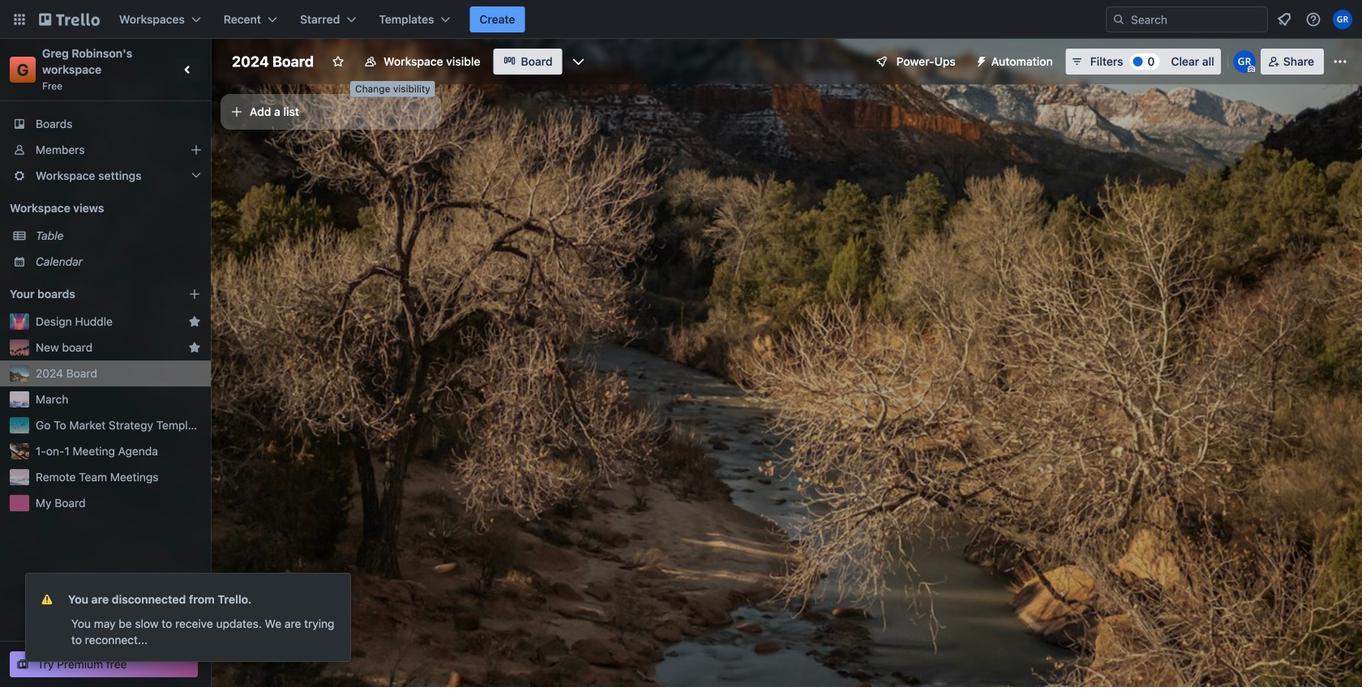Task type: locate. For each thing, give the bounding box(es) containing it.
sm image
[[969, 49, 992, 71]]

1 vertical spatial greg robinson (gregrobinson96) image
[[1233, 50, 1256, 73]]

search image
[[1113, 13, 1126, 26]]

0 horizontal spatial greg robinson (gregrobinson96) image
[[1233, 50, 1256, 73]]

greg robinson (gregrobinson96) image right open information menu image
[[1333, 10, 1353, 29]]

customize views image
[[571, 54, 587, 70]]

starred icon image
[[188, 315, 201, 328], [188, 341, 201, 354]]

1 horizontal spatial greg robinson (gregrobinson96) image
[[1333, 10, 1353, 29]]

greg robinson (gregrobinson96) image
[[1333, 10, 1353, 29], [1233, 50, 1256, 73]]

star or unstar board image
[[332, 55, 345, 68]]

1 vertical spatial starred icon image
[[188, 341, 201, 354]]

add board image
[[188, 288, 201, 301]]

0 vertical spatial starred icon image
[[188, 315, 201, 328]]

workspace navigation collapse icon image
[[177, 58, 200, 81]]

open information menu image
[[1306, 11, 1322, 28]]

your boards with 8 items element
[[10, 285, 164, 304]]

Board name text field
[[224, 49, 322, 75]]

tooltip
[[350, 81, 435, 97]]

primary element
[[0, 0, 1363, 39]]

0 vertical spatial greg robinson (gregrobinson96) image
[[1333, 10, 1353, 29]]

this member is an admin of this board. image
[[1248, 66, 1255, 73]]

greg robinson (gregrobinson96) image down search field
[[1233, 50, 1256, 73]]

1 starred icon image from the top
[[188, 315, 201, 328]]

alert
[[26, 574, 350, 662]]

2 starred icon image from the top
[[188, 341, 201, 354]]



Task type: describe. For each thing, give the bounding box(es) containing it.
offline image
[[39, 592, 55, 608]]

show menu image
[[1333, 54, 1349, 70]]

Search field
[[1126, 8, 1268, 31]]

back to home image
[[39, 6, 100, 32]]

0 notifications image
[[1275, 10, 1294, 29]]



Task type: vqa. For each thing, say whether or not it's contained in the screenshot.
Starred Icon to the top
yes



